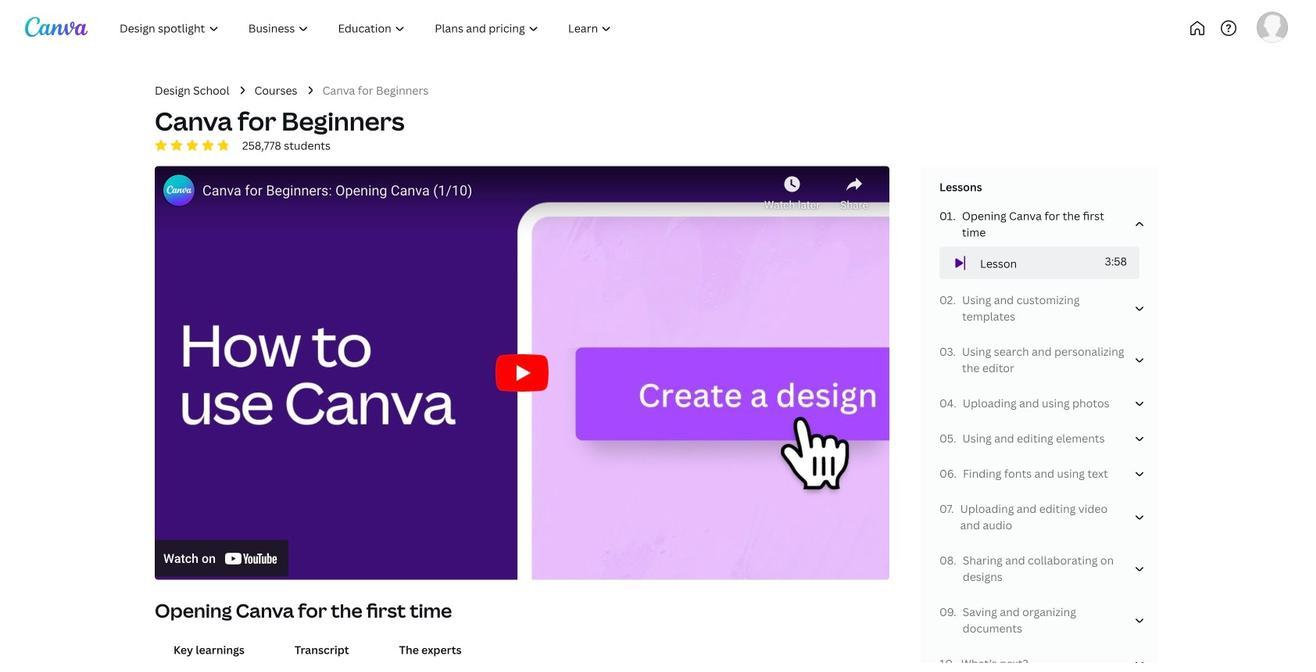 Task type: vqa. For each thing, say whether or not it's contained in the screenshot.
Top level navigation element
yes



Task type: describe. For each thing, give the bounding box(es) containing it.
top level navigation element
[[106, 13, 678, 44]]



